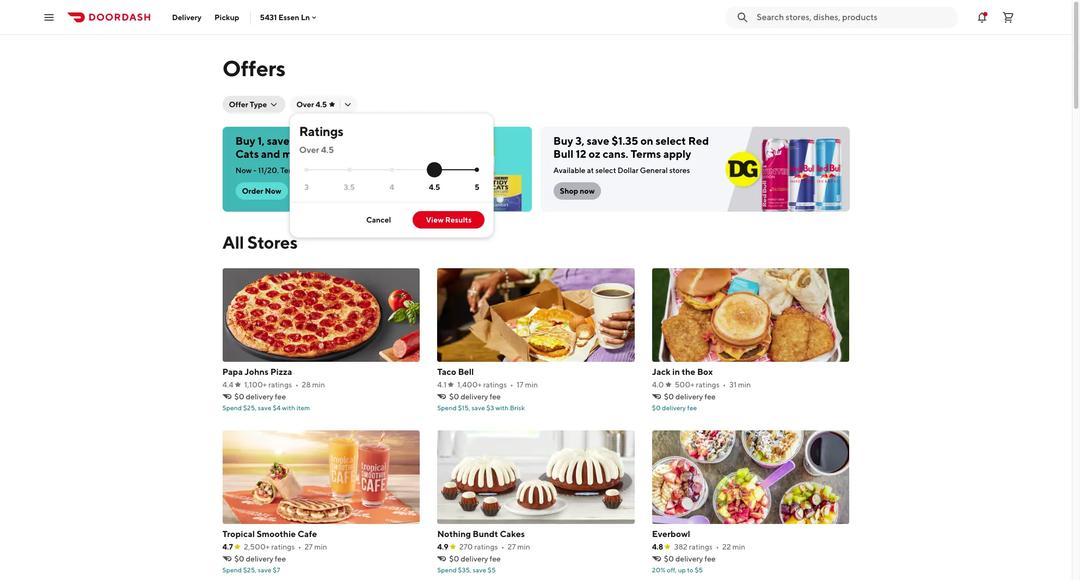 Task type: vqa. For each thing, say whether or not it's contained in the screenshot.


Task type: locate. For each thing, give the bounding box(es) containing it.
ratings for bundt
[[474, 543, 498, 552]]

ratings right 382 at the right
[[689, 543, 713, 552]]

4.9
[[437, 543, 449, 552]]

$0 delivery fee
[[234, 393, 286, 401], [449, 393, 501, 401], [664, 393, 716, 401], [652, 404, 697, 412], [234, 555, 286, 564], [449, 555, 501, 564], [664, 555, 716, 564]]

min right 31
[[738, 381, 751, 389]]

$4
[[273, 404, 281, 412]]

0 horizontal spatial with
[[282, 404, 295, 412]]

ratings down smoothie
[[271, 543, 295, 552]]

ratings down pizza
[[268, 381, 292, 389]]

select
[[320, 134, 351, 147], [656, 134, 686, 147], [595, 166, 616, 175]]

0 items, open order cart image
[[1002, 11, 1015, 24]]

fee for everbowl
[[705, 555, 716, 564]]

0 horizontal spatial on
[[305, 134, 318, 147]]

off,
[[667, 566, 677, 574]]

spend down 4.7
[[222, 566, 242, 574]]

spend left $35,
[[437, 566, 457, 574]]

ratings up "$3" at the left bottom of the page
[[483, 381, 507, 389]]

buy up cats
[[235, 134, 255, 147]]

min right 17 at the left bottom of page
[[525, 381, 538, 389]]

min down cafe
[[314, 543, 327, 552]]

$25,
[[243, 404, 257, 412], [243, 566, 257, 574]]

dollar
[[618, 166, 639, 175]]

ratings for johns
[[268, 381, 292, 389]]

• left 17 at the left bottom of page
[[510, 381, 513, 389]]

• for jack in the box
[[723, 381, 726, 389]]

with right "$3" at the left bottom of the page
[[496, 404, 509, 412]]

• 27 min down cakes
[[501, 543, 530, 552]]

buy for buy 1, save $1 on select tidy cats and more
[[235, 134, 255, 147]]

2 horizontal spatial select
[[656, 134, 686, 147]]

cancel
[[366, 216, 391, 224]]

offers
[[222, 56, 286, 81]]

• left 31
[[723, 381, 726, 389]]

spend for nothing
[[437, 566, 457, 574]]

4.0
[[652, 381, 664, 389]]

3.5 stars and over image
[[347, 168, 352, 172]]

4.5 up ratings
[[316, 100, 327, 109]]

28
[[302, 381, 311, 389]]

1 vertical spatial over
[[299, 145, 319, 155]]

pizza
[[270, 367, 292, 377]]

27 down cakes
[[508, 543, 516, 552]]

27
[[305, 543, 313, 552], [508, 543, 516, 552]]

0 vertical spatial terms
[[631, 148, 661, 160]]

on inside buy 1, save $1 on select tidy cats and more
[[305, 134, 318, 147]]

select right at in the right of the page
[[595, 166, 616, 175]]

ratings down bundt
[[474, 543, 498, 552]]

• for tropical smoothie cafe
[[298, 543, 301, 552]]

spend for papa
[[222, 404, 242, 412]]

buy up bull
[[553, 134, 573, 147]]

min for taco bell
[[525, 381, 538, 389]]

oz
[[589, 148, 601, 160]]

save for $4
[[258, 404, 271, 412]]

available
[[553, 166, 586, 175]]

save right $35,
[[473, 566, 486, 574]]

• 31 min
[[723, 381, 751, 389]]

min down cakes
[[517, 543, 530, 552]]

over
[[296, 100, 314, 109], [299, 145, 319, 155]]

$0 for bell
[[449, 393, 459, 401]]

with right the $4
[[282, 404, 295, 412]]

1 vertical spatial over 4.5
[[299, 145, 334, 155]]

$0 up spend $25, save $7
[[234, 555, 244, 564]]

save up oz on the right top of page
[[587, 134, 609, 147]]

apply up stores
[[663, 148, 691, 160]]

taco
[[437, 367, 456, 377]]

$0 delivery fee for in
[[664, 393, 716, 401]]

2 on from the left
[[641, 134, 653, 147]]

save for $7
[[258, 566, 271, 574]]

2 vertical spatial 4.5
[[429, 183, 440, 191]]

1 horizontal spatial on
[[641, 134, 653, 147]]

with for taco bell
[[496, 404, 509, 412]]

2 27 from the left
[[508, 543, 516, 552]]

ratings for bell
[[483, 381, 507, 389]]

$25, for johns
[[243, 404, 257, 412]]

save for $1.35
[[587, 134, 609, 147]]

spend
[[222, 404, 242, 412], [437, 404, 457, 412], [222, 566, 242, 574], [437, 566, 457, 574]]

all stores
[[222, 232, 298, 253]]

delivery for bundt
[[461, 555, 488, 564]]

save inside buy 1, save $1 on select tidy cats and more
[[267, 134, 290, 147]]

1 vertical spatial apply
[[303, 166, 322, 175]]

shop now button
[[553, 182, 601, 200]]

• 27 min down cafe
[[298, 543, 327, 552]]

with
[[282, 404, 295, 412], [496, 404, 509, 412]]

2 $25, from the top
[[243, 566, 257, 574]]

now right order
[[265, 187, 281, 195]]

general
[[640, 166, 668, 175]]

27 down cafe
[[305, 543, 313, 552]]

• 28 min
[[295, 381, 325, 389]]

1 vertical spatial $25,
[[243, 566, 257, 574]]

1 buy from the left
[[235, 134, 255, 147]]

min for jack in the box
[[738, 381, 751, 389]]

delivery for johns
[[246, 393, 273, 401]]

box
[[697, 367, 713, 377]]

• down cafe
[[298, 543, 301, 552]]

1 horizontal spatial with
[[496, 404, 509, 412]]

1 $25, from the top
[[243, 404, 257, 412]]

$0 delivery fee for bundt
[[449, 555, 501, 564]]

2 buy from the left
[[553, 134, 573, 147]]

buy inside buy 3, save $1.35 on select red bull 12 oz cans. terms apply
[[553, 134, 573, 147]]

johns
[[245, 367, 269, 377]]

min for papa johns pizza
[[312, 381, 325, 389]]

1 horizontal spatial buy
[[553, 134, 573, 147]]

$0 for in
[[664, 393, 674, 401]]

papa johns pizza
[[222, 367, 292, 377]]

2 with from the left
[[496, 404, 509, 412]]

select left red
[[656, 134, 686, 147]]

0 horizontal spatial 27
[[305, 543, 313, 552]]

now left -
[[235, 166, 252, 175]]

apply up '3'
[[303, 166, 322, 175]]

fee for nothing bundt cakes
[[490, 555, 501, 564]]

4
[[390, 183, 394, 191]]

select left tidy
[[320, 134, 351, 147]]

4.5 up view
[[429, 183, 440, 191]]

now
[[235, 166, 252, 175], [265, 187, 281, 195]]

min for tropical smoothie cafe
[[314, 543, 327, 552]]

$0 up $15,
[[449, 393, 459, 401]]

fee for taco bell
[[490, 393, 501, 401]]

min right 28
[[312, 381, 325, 389]]

save up and
[[267, 134, 290, 147]]

nothing bundt cakes
[[437, 529, 525, 540]]

$25, for smoothie
[[243, 566, 257, 574]]

order now
[[242, 187, 281, 195]]

0 vertical spatial $25,
[[243, 404, 257, 412]]

0 vertical spatial now
[[235, 166, 252, 175]]

1 horizontal spatial now
[[265, 187, 281, 195]]

on
[[305, 134, 318, 147], [641, 134, 653, 147]]

over up ratings
[[296, 100, 314, 109]]

buy for buy 3, save $1.35 on select red bull 12 oz cans. terms apply
[[553, 134, 573, 147]]

save inside buy 3, save $1.35 on select red bull 12 oz cans. terms apply
[[587, 134, 609, 147]]

4.5 down ratings
[[321, 145, 334, 155]]

0 horizontal spatial $5
[[488, 566, 496, 574]]

2 $5 from the left
[[695, 566, 703, 574]]

1,100+ ratings
[[244, 381, 292, 389]]

$0 down papa
[[234, 393, 244, 401]]

over 4.5 down ratings
[[299, 145, 334, 155]]

save left "$7"
[[258, 566, 271, 574]]

1 vertical spatial now
[[265, 187, 281, 195]]

1 horizontal spatial • 27 min
[[501, 543, 530, 552]]

order
[[242, 187, 263, 195]]

over up 3 stars and over icon
[[299, 145, 319, 155]]

$0 down in
[[664, 393, 674, 401]]

1 with from the left
[[282, 404, 295, 412]]

everbowl
[[652, 529, 690, 540]]

terms left 3 stars and over icon
[[280, 166, 301, 175]]

delivery
[[246, 393, 273, 401], [461, 393, 488, 401], [676, 393, 703, 401], [662, 404, 686, 412], [246, 555, 273, 564], [461, 555, 488, 564], [676, 555, 703, 564]]

ratings down box
[[696, 381, 720, 389]]

$0 for johns
[[234, 393, 244, 401]]

ratings
[[268, 381, 292, 389], [483, 381, 507, 389], [696, 381, 720, 389], [271, 543, 295, 552], [474, 543, 498, 552], [689, 543, 713, 552]]

notification bell image
[[976, 11, 989, 24]]

$25, down 2,500+ on the bottom left of the page
[[243, 566, 257, 574]]

1 horizontal spatial $5
[[695, 566, 703, 574]]

$0 for bundt
[[449, 555, 459, 564]]

terms
[[631, 148, 661, 160], [280, 166, 301, 175]]

buy 3, save $1.35 on select red bull 12 oz cans. terms apply
[[553, 134, 709, 160]]

$5 down 270 ratings
[[488, 566, 496, 574]]

min
[[312, 381, 325, 389], [525, 381, 538, 389], [738, 381, 751, 389], [314, 543, 327, 552], [517, 543, 530, 552], [733, 543, 745, 552]]

270
[[459, 543, 473, 552]]

spend left $15,
[[437, 404, 457, 412]]

4.5 inside button
[[316, 100, 327, 109]]

taco bell
[[437, 367, 474, 377]]

on inside buy 3, save $1.35 on select red bull 12 oz cans. terms apply
[[641, 134, 653, 147]]

on right '$1'
[[305, 134, 318, 147]]

0 horizontal spatial buy
[[235, 134, 255, 147]]

save left the $4
[[258, 404, 271, 412]]

jack
[[652, 367, 671, 377]]

open menu image
[[42, 11, 56, 24]]

$5 right the to at the right bottom
[[695, 566, 703, 574]]

0 vertical spatial 4.5
[[316, 100, 327, 109]]

5
[[475, 183, 480, 191]]

1 horizontal spatial apply
[[663, 148, 691, 160]]

tropical
[[222, 529, 255, 540]]

over inside button
[[296, 100, 314, 109]]

1 vertical spatial 4.5
[[321, 145, 334, 155]]

available at select dollar general stores
[[553, 166, 690, 175]]

• left 22
[[716, 543, 719, 552]]

0 horizontal spatial • 27 min
[[298, 543, 327, 552]]

1 horizontal spatial 27
[[508, 543, 516, 552]]

save left "$3" at the left bottom of the page
[[472, 404, 485, 412]]

min right 22
[[733, 543, 745, 552]]

spend down 4.4
[[222, 404, 242, 412]]

$5
[[488, 566, 496, 574], [695, 566, 703, 574]]

spend for tropical
[[222, 566, 242, 574]]

0 vertical spatial over
[[296, 100, 314, 109]]

select inside buy 1, save $1 on select tidy cats and more
[[320, 134, 351, 147]]

1 on from the left
[[305, 134, 318, 147]]

0 horizontal spatial select
[[320, 134, 351, 147]]

ratings for in
[[696, 381, 720, 389]]

• down cakes
[[501, 543, 504, 552]]

0 vertical spatial over 4.5
[[296, 100, 327, 109]]

delivery for smoothie
[[246, 555, 273, 564]]

$25, down 1,100+
[[243, 404, 257, 412]]

0 vertical spatial apply
[[663, 148, 691, 160]]

terms up "general"
[[631, 148, 661, 160]]

1 vertical spatial terms
[[280, 166, 301, 175]]

fee for papa johns pizza
[[275, 393, 286, 401]]

12
[[576, 148, 586, 160]]

4.7
[[222, 543, 233, 552]]

3,
[[575, 134, 585, 147]]

select inside buy 3, save $1.35 on select red bull 12 oz cans. terms apply
[[656, 134, 686, 147]]

5 stars and over image
[[475, 168, 479, 172]]

over 4.5 up ratings
[[296, 100, 327, 109]]

1 horizontal spatial terms
[[631, 148, 661, 160]]

1 • 27 min from the left
[[298, 543, 327, 552]]

buy inside buy 1, save $1 on select tidy cats and more
[[235, 134, 255, 147]]

papa
[[222, 367, 243, 377]]

1 27 from the left
[[305, 543, 313, 552]]

31
[[729, 381, 737, 389]]

$0 up $35,
[[449, 555, 459, 564]]

• 27 min for cakes
[[501, 543, 530, 552]]

ratings
[[299, 124, 343, 139]]

• left 28
[[295, 381, 299, 389]]

27 for cakes
[[508, 543, 516, 552]]

2 • 27 min from the left
[[501, 543, 530, 552]]

save
[[267, 134, 290, 147], [587, 134, 609, 147], [258, 404, 271, 412], [472, 404, 485, 412], [258, 566, 271, 574], [473, 566, 486, 574]]

offer type button
[[222, 96, 286, 113]]

on right $1.35
[[641, 134, 653, 147]]

ratings for smoothie
[[271, 543, 295, 552]]

on for $1.35
[[641, 134, 653, 147]]

$3
[[486, 404, 494, 412]]

1,
[[257, 134, 265, 147]]



Task type: describe. For each thing, give the bounding box(es) containing it.
1 horizontal spatial select
[[595, 166, 616, 175]]

$0 for smoothie
[[234, 555, 244, 564]]

382 ratings
[[674, 543, 713, 552]]

3 stars and over image
[[305, 168, 309, 172]]

offer type
[[229, 100, 267, 109]]

• for taco bell
[[510, 381, 513, 389]]

min for everbowl
[[733, 543, 745, 552]]

$7
[[273, 566, 280, 574]]

delivery for bell
[[461, 393, 488, 401]]

4 stars and over image
[[390, 168, 394, 172]]

$0 delivery fee for johns
[[234, 393, 286, 401]]

• 27 min for cafe
[[298, 543, 327, 552]]

20% off, up to $5
[[652, 566, 703, 574]]

view results
[[426, 216, 472, 224]]

2,500+
[[244, 543, 270, 552]]

apply inside buy 3, save $1.35 on select red bull 12 oz cans. terms apply
[[663, 148, 691, 160]]

item
[[297, 404, 310, 412]]

terms inside buy 3, save $1.35 on select red bull 12 oz cans. terms apply
[[631, 148, 661, 160]]

bundt
[[473, 529, 498, 540]]

more
[[282, 148, 309, 160]]

$0 up off,
[[664, 555, 674, 564]]

spend $25, save $7
[[222, 566, 280, 574]]

all
[[222, 232, 244, 253]]

4.4
[[222, 381, 233, 389]]

over 4.5 inside button
[[296, 100, 327, 109]]

1,400+
[[458, 381, 482, 389]]

type
[[250, 100, 267, 109]]

pickup
[[215, 13, 239, 22]]

Store search: begin typing to search for stores available on DoorDash text field
[[757, 11, 952, 23]]

buy 1, save $1 on select tidy cats and more
[[235, 134, 375, 160]]

• for papa johns pizza
[[295, 381, 299, 389]]

red
[[688, 134, 709, 147]]

now inside order now button
[[265, 187, 281, 195]]

$0 delivery fee for bell
[[449, 393, 501, 401]]

delivery
[[172, 13, 201, 22]]

bell
[[458, 367, 474, 377]]

save for $3
[[472, 404, 485, 412]]

smoothie
[[257, 529, 296, 540]]

5431 essen ln
[[260, 13, 310, 22]]

over 4.5 button
[[290, 96, 358, 113]]

1,100+
[[244, 381, 267, 389]]

-
[[253, 166, 257, 175]]

$15,
[[458, 404, 470, 412]]

1 $5 from the left
[[488, 566, 496, 574]]

0 horizontal spatial terms
[[280, 166, 301, 175]]

save for $1
[[267, 134, 290, 147]]

fee for tropical smoothie cafe
[[275, 555, 286, 564]]

delivery button
[[166, 8, 208, 26]]

spend $15, save $3 with brisk
[[437, 404, 525, 412]]

results
[[445, 216, 472, 224]]

bull
[[553, 148, 574, 160]]

3.5
[[344, 183, 355, 191]]

shop
[[560, 187, 578, 195]]

shop now
[[560, 187, 595, 195]]

spend $25, save $4 with item
[[222, 404, 310, 412]]

0 horizontal spatial now
[[235, 166, 252, 175]]

fee for jack in the box
[[705, 393, 716, 401]]

cans.
[[603, 148, 628, 160]]

• 22 min
[[716, 543, 745, 552]]

cafe
[[298, 529, 317, 540]]

5431 essen ln button
[[260, 13, 319, 22]]

tidy
[[353, 134, 375, 147]]

now - 11/20. terms apply
[[235, 166, 322, 175]]

$1
[[292, 134, 303, 147]]

view results button
[[413, 211, 485, 229]]

jack in the box
[[652, 367, 713, 377]]

on for $1
[[305, 134, 318, 147]]

save for $5
[[473, 566, 486, 574]]

3
[[305, 183, 309, 191]]

the
[[682, 367, 696, 377]]

• for everbowl
[[716, 543, 719, 552]]

brisk
[[510, 404, 525, 412]]

up
[[678, 566, 686, 574]]

5431
[[260, 13, 277, 22]]

to
[[687, 566, 694, 574]]

0 horizontal spatial apply
[[303, 166, 322, 175]]

20%
[[652, 566, 666, 574]]

tropical smoothie cafe
[[222, 529, 317, 540]]

$0 down 4.0 on the bottom of the page
[[652, 404, 661, 412]]

cats
[[235, 148, 259, 160]]

500+
[[675, 381, 695, 389]]

cancel button
[[353, 211, 404, 229]]

$0 delivery fee for smoothie
[[234, 555, 286, 564]]

270 ratings
[[459, 543, 498, 552]]

select for red
[[656, 134, 686, 147]]

delivery for in
[[676, 393, 703, 401]]

min for nothing bundt cakes
[[517, 543, 530, 552]]

ln
[[301, 13, 310, 22]]

382
[[674, 543, 688, 552]]

in
[[672, 367, 680, 377]]

with for papa johns pizza
[[282, 404, 295, 412]]

stores
[[669, 166, 690, 175]]

nothing
[[437, 529, 471, 540]]

spend $35, save $5
[[437, 566, 496, 574]]

22
[[722, 543, 731, 552]]

now
[[580, 187, 595, 195]]

17
[[517, 381, 524, 389]]

27 for cafe
[[305, 543, 313, 552]]

offer
[[229, 100, 248, 109]]

at
[[587, 166, 594, 175]]

and
[[261, 148, 280, 160]]

select for tidy
[[320, 134, 351, 147]]

spend for taco
[[437, 404, 457, 412]]

view
[[426, 216, 444, 224]]

500+ ratings
[[675, 381, 720, 389]]

2,500+ ratings
[[244, 543, 295, 552]]

$1.35
[[612, 134, 638, 147]]

• for nothing bundt cakes
[[501, 543, 504, 552]]

pickup button
[[208, 8, 246, 26]]



